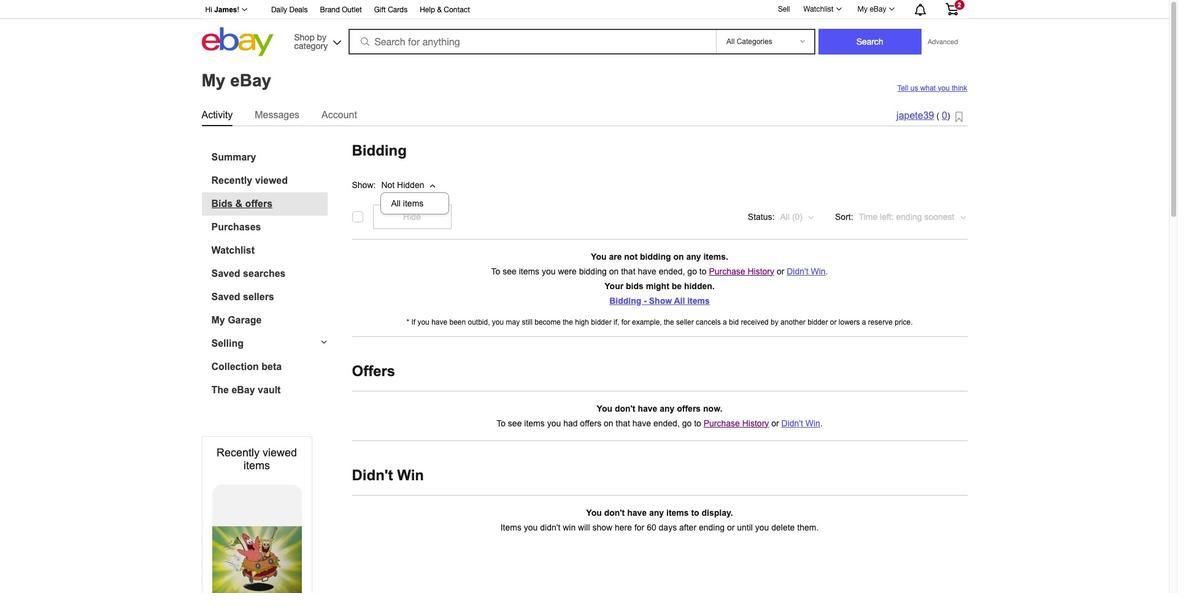 Task type: describe. For each thing, give the bounding box(es) containing it.
ebay for the ebay vault link
[[232, 385, 255, 395]]

that inside you are not bidding on any items. to see items you were bidding on that have ended, go to purchase history or didn't win . your bids might be hidden. bidding - show all items
[[621, 267, 635, 276]]

or inside you don't have any offers now. to see items you had offers on that have ended, go to purchase history or didn't win .
[[771, 419, 779, 429]]

all items
[[391, 199, 424, 209]]

hidden.
[[684, 281, 715, 291]]

high
[[575, 318, 589, 327]]

win inside you don't have any offers now. to see items you had offers on that have ended, go to purchase history or didn't win .
[[806, 419, 820, 429]]

category
[[294, 41, 328, 51]]

you left the didn't
[[524, 523, 538, 533]]

you for bidding
[[591, 252, 607, 262]]

ending inside you don't have any items to display. items you didn't win will show here for 60 days after ending or until you delete them.
[[699, 523, 725, 533]]

go inside you don't have any offers now. to see items you had offers on that have ended, go to purchase history or didn't win .
[[682, 419, 692, 429]]

2 a from the left
[[862, 318, 866, 327]]

!
[[237, 6, 239, 14]]

0 horizontal spatial watchlist link
[[211, 245, 327, 256]]

advanced
[[928, 38, 958, 45]]

us
[[910, 84, 918, 92]]

gift cards link
[[374, 4, 408, 17]]

seller
[[676, 318, 694, 327]]

bids & offers
[[211, 199, 273, 209]]

think
[[952, 84, 967, 92]]

recently for recently viewed
[[211, 175, 252, 186]]

1 a from the left
[[723, 318, 727, 327]]

1 vertical spatial my
[[202, 71, 225, 90]]

the
[[211, 385, 229, 395]]

to inside you are not bidding on any items. to see items you were bidding on that have ended, go to purchase history or didn't win . your bids might be hidden. bidding - show all items
[[491, 267, 500, 276]]

for for example,
[[621, 318, 630, 327]]

2 bidder from the left
[[808, 318, 828, 327]]

Search for anything text field
[[350, 30, 714, 53]]

0 vertical spatial on
[[673, 252, 684, 262]]

you are not bidding on any items. to see items you were bidding on that have ended, go to purchase history or didn't win . your bids might be hidden. bidding - show all items
[[491, 252, 828, 306]]

any for items
[[649, 508, 664, 518]]

collection beta
[[211, 362, 282, 372]]

messages link
[[255, 107, 300, 123]]

2 vertical spatial win
[[397, 467, 424, 484]]

help & contact
[[420, 6, 470, 14]]

outlet
[[342, 6, 362, 14]]

items inside you don't have any offers now. to see items you had offers on that have ended, go to purchase history or didn't win .
[[524, 419, 545, 429]]

recently viewed link
[[211, 175, 327, 186]]

account navigation
[[199, 0, 967, 19]]

or inside you are not bidding on any items. to see items you were bidding on that have ended, go to purchase history or didn't win . your bids might be hidden. bidding - show all items
[[777, 267, 784, 276]]

lowers
[[839, 318, 860, 327]]

bidding - show all items link
[[609, 296, 710, 306]]

show:
[[352, 181, 376, 190]]

recently viewed
[[211, 175, 288, 186]]

you inside you don't have any offers now. to see items you had offers on that have ended, go to purchase history or didn't win .
[[547, 419, 561, 429]]

. inside you are not bidding on any items. to see items you were bidding on that have ended, go to purchase history or didn't win . your bids might be hidden. bidding - show all items
[[826, 267, 828, 276]]

you don't have any offers now. to see items you had offers on that have ended, go to purchase history or didn't win .
[[497, 404, 823, 429]]

daily deals
[[271, 6, 308, 14]]

hide button
[[373, 205, 451, 229]]

saved searches link
[[211, 268, 327, 280]]

show
[[592, 523, 612, 533]]

(
[[937, 111, 939, 121]]

not hidden button
[[381, 170, 449, 195]]

0 horizontal spatial bidding
[[352, 142, 407, 159]]

didn't
[[540, 523, 560, 533]]

not
[[381, 181, 395, 190]]

the ebay vault link
[[211, 385, 327, 396]]

didn't inside you don't have any offers now. to see items you had offers on that have ended, go to purchase history or didn't win .
[[781, 419, 803, 429]]

had
[[563, 419, 578, 429]]

1 horizontal spatial watchlist link
[[797, 2, 847, 17]]

example,
[[632, 318, 662, 327]]

1 vertical spatial ebay
[[230, 71, 271, 90]]

what
[[920, 84, 936, 92]]

you for show
[[586, 508, 602, 518]]

them.
[[797, 523, 819, 533]]

ended, inside you are not bidding on any items. to see items you were bidding on that have ended, go to purchase history or didn't win . your bids might be hidden. bidding - show all items
[[659, 267, 685, 276]]

to inside you don't have any offers now. to see items you had offers on that have ended, go to purchase history or didn't win .
[[497, 419, 506, 429]]

that inside you don't have any offers now. to see items you had offers on that have ended, go to purchase history or didn't win .
[[616, 419, 630, 429]]

items.
[[703, 252, 728, 262]]

sort: time left: ending soonest
[[835, 212, 955, 222]]

bidding inside you are not bidding on any items. to see items you were bidding on that have ended, go to purchase history or didn't win . your bids might be hidden. bidding - show all items
[[609, 296, 641, 306]]

bid
[[729, 318, 739, 327]]

you right until
[[755, 523, 769, 533]]

none submit inside shop by category banner
[[819, 29, 922, 55]]

become
[[535, 318, 561, 327]]

purchases
[[211, 222, 261, 232]]

1 the from the left
[[563, 318, 573, 327]]

you for on
[[597, 404, 612, 414]]

sell link
[[773, 5, 796, 13]]

all inside you are not bidding on any items. to see items you were bidding on that have ended, go to purchase history or didn't win . your bids might be hidden. bidding - show all items
[[674, 296, 685, 306]]

hide
[[403, 212, 421, 222]]

help & contact link
[[420, 4, 470, 17]]

here
[[615, 523, 632, 533]]

activity
[[202, 110, 233, 120]]

my garage
[[211, 315, 262, 326]]

display.
[[702, 508, 733, 518]]

tell us what you think
[[897, 84, 967, 92]]

outbid,
[[468, 318, 490, 327]]

brand
[[320, 6, 340, 14]]

ended, inside you don't have any offers now. to see items you had offers on that have ended, go to purchase history or didn't win .
[[653, 419, 680, 429]]

cancels
[[696, 318, 721, 327]]

have inside you don't have any items to display. items you didn't win will show here for 60 days after ending or until you delete them.
[[627, 508, 647, 518]]

didn't inside you are not bidding on any items. to see items you were bidding on that have ended, go to purchase history or didn't win . your bids might be hidden. bidding - show all items
[[787, 267, 809, 276]]

purchase inside you are not bidding on any items. to see items you were bidding on that have ended, go to purchase history or didn't win . your bids might be hidden. bidding - show all items
[[709, 267, 745, 276]]

to inside you don't have any offers now. to see items you had offers on that have ended, go to purchase history or didn't win .
[[694, 419, 701, 429]]

1 vertical spatial on
[[609, 267, 619, 276]]

by inside my ebay main content
[[771, 318, 779, 327]]

or inside you don't have any items to display. items you didn't win will show here for 60 days after ending or until you delete them.
[[727, 523, 735, 533]]

0 vertical spatial ending
[[896, 212, 922, 222]]

james
[[214, 6, 237, 14]]

sell
[[778, 5, 790, 13]]

help
[[420, 6, 435, 14]]

now.
[[703, 404, 722, 414]]

didn't win
[[352, 467, 424, 484]]

cards
[[388, 6, 408, 14]]

bids & offers link
[[211, 199, 327, 210]]

saved for saved searches
[[211, 268, 240, 279]]

& for offers
[[235, 199, 242, 209]]

selling button
[[202, 338, 327, 349]]

1 horizontal spatial offers
[[580, 419, 601, 429]]

watchlist for left watchlist link
[[211, 245, 255, 256]]

status: all (0)
[[748, 212, 803, 222]]

might
[[646, 281, 669, 291]]

sellers
[[243, 292, 274, 302]]

items inside you don't have any items to display. items you didn't win will show here for 60 days after ending or until you delete them.
[[666, 508, 689, 518]]

saved sellers
[[211, 292, 274, 302]]

account
[[322, 110, 357, 120]]

garage
[[228, 315, 262, 326]]

2
[[958, 1, 961, 9]]

contact
[[444, 6, 470, 14]]

shop by category button
[[289, 27, 344, 54]]

bids
[[211, 199, 233, 209]]

you inside you are not bidding on any items. to see items you were bidding on that have ended, go to purchase history or didn't win . your bids might be hidden. bidding - show all items
[[542, 267, 556, 276]]

are
[[609, 252, 622, 262]]

my ebay inside main content
[[202, 71, 271, 90]]

offers
[[352, 363, 395, 380]]

viewed for recently viewed
[[255, 175, 288, 186]]

time left: ending soonest button
[[858, 205, 967, 229]]

. inside you don't have any offers now. to see items you had offers on that have ended, go to purchase history or didn't win .
[[820, 419, 823, 429]]

searches
[[243, 268, 286, 279]]

summary
[[211, 152, 256, 162]]

purchase inside you don't have any offers now. to see items you had offers on that have ended, go to purchase history or didn't win .
[[704, 419, 740, 429]]

2 the from the left
[[664, 318, 674, 327]]

japete39
[[897, 111, 934, 121]]

activity link
[[202, 107, 233, 123]]



Task type: vqa. For each thing, say whether or not it's contained in the screenshot.
THE 'MODEL:' to the top
no



Task type: locate. For each thing, give the bounding box(es) containing it.
saved inside saved searches link
[[211, 268, 240, 279]]

1 vertical spatial bidding
[[609, 296, 641, 306]]

gift cards
[[374, 6, 408, 14]]

0 vertical spatial recently
[[211, 175, 252, 186]]

1 bidder from the left
[[591, 318, 612, 327]]

2 vertical spatial offers
[[580, 419, 601, 429]]

0 vertical spatial win
[[811, 267, 826, 276]]

see up may
[[503, 267, 517, 276]]

ending right "left:"
[[896, 212, 922, 222]]

* if you have been outbid, you may still become the high bidder if, for example, the seller cancels a bid received by another bidder or lowers a reserve price.
[[406, 318, 913, 327]]

1 vertical spatial you
[[597, 404, 612, 414]]

0 vertical spatial purchase
[[709, 267, 745, 276]]

0 vertical spatial ebay
[[870, 5, 886, 13]]

ebay inside my ebay link
[[870, 5, 886, 13]]

for for 60
[[634, 523, 644, 533]]

any inside you don't have any items to display. items you didn't win will show here for 60 days after ending or until you delete them.
[[649, 508, 664, 518]]

on up your
[[609, 267, 619, 276]]

2 vertical spatial any
[[649, 508, 664, 518]]

ended,
[[659, 267, 685, 276], [653, 419, 680, 429]]

2 vertical spatial didn't
[[352, 467, 393, 484]]

until
[[737, 523, 753, 533]]

that right "had"
[[616, 419, 630, 429]]

2 vertical spatial my
[[211, 315, 225, 326]]

60
[[647, 523, 656, 533]]

ebay
[[870, 5, 886, 13], [230, 71, 271, 90], [232, 385, 255, 395]]

1 vertical spatial see
[[508, 419, 522, 429]]

2 saved from the top
[[211, 292, 240, 302]]

you right if
[[418, 318, 429, 327]]

by left another
[[771, 318, 779, 327]]

all left (0) on the top of page
[[780, 212, 790, 222]]

1 vertical spatial go
[[682, 419, 692, 429]]

0 horizontal spatial &
[[235, 199, 242, 209]]

didn't win link for you don't have any offers now.
[[781, 419, 820, 429]]

you left "had"
[[547, 419, 561, 429]]

if,
[[614, 318, 619, 327]]

will
[[578, 523, 590, 533]]

didn't
[[787, 267, 809, 276], [781, 419, 803, 429], [352, 467, 393, 484]]

1 vertical spatial my ebay
[[202, 71, 271, 90]]

1 vertical spatial win
[[806, 419, 820, 429]]

1 vertical spatial .
[[820, 419, 823, 429]]

shop by category banner
[[199, 0, 967, 60]]

0 vertical spatial ended,
[[659, 267, 685, 276]]

see left "had"
[[508, 419, 522, 429]]

price.
[[895, 318, 913, 327]]

my ebay main content
[[5, 60, 1164, 594]]

1 vertical spatial by
[[771, 318, 779, 327]]

time
[[859, 212, 878, 222]]

that
[[621, 267, 635, 276], [616, 419, 630, 429]]

2 vertical spatial on
[[604, 419, 613, 429]]

1 vertical spatial ending
[[699, 523, 725, 533]]

another
[[781, 318, 806, 327]]

days
[[659, 523, 677, 533]]

that down not
[[621, 267, 635, 276]]

2 link
[[938, 0, 966, 18]]

don't for that
[[615, 404, 635, 414]]

items inside recently viewed items
[[244, 460, 270, 472]]

0 horizontal spatial watchlist
[[211, 245, 255, 256]]

1 vertical spatial don't
[[604, 508, 625, 518]]

for left 60
[[634, 523, 644, 533]]

1 horizontal spatial bidding
[[640, 252, 671, 262]]

bidding
[[640, 252, 671, 262], [579, 267, 607, 276]]

items
[[501, 523, 522, 533]]

still
[[522, 318, 533, 327]]

by inside shop by category
[[317, 32, 326, 42]]

0 horizontal spatial by
[[317, 32, 326, 42]]

see inside you don't have any offers now. to see items you had offers on that have ended, go to purchase history or didn't win .
[[508, 419, 522, 429]]

saved up saved sellers
[[211, 268, 240, 279]]

to inside you are not bidding on any items. to see items you were bidding on that have ended, go to purchase history or didn't win . your bids might be hidden. bidding - show all items
[[699, 267, 707, 276]]

offers down recently viewed
[[245, 199, 273, 209]]

recently for recently viewed items
[[217, 447, 260, 459]]

don't inside you don't have any items to display. items you didn't win will show here for 60 days after ending or until you delete them.
[[604, 508, 625, 518]]

& inside help & contact link
[[437, 6, 442, 14]]

0 horizontal spatial for
[[621, 318, 630, 327]]

0 horizontal spatial ending
[[699, 523, 725, 533]]

1 horizontal spatial &
[[437, 6, 442, 14]]

1 vertical spatial that
[[616, 419, 630, 429]]

0 vertical spatial purchase history link
[[709, 267, 774, 276]]

watchlist
[[804, 5, 834, 13], [211, 245, 255, 256]]

0 vertical spatial .
[[826, 267, 828, 276]]

for inside you don't have any items to display. items you didn't win will show here for 60 days after ending or until you delete them.
[[634, 523, 644, 533]]

purchase history link down items. on the top right of the page
[[709, 267, 774, 276]]

1 vertical spatial saved
[[211, 292, 240, 302]]

1 horizontal spatial for
[[634, 523, 644, 533]]

don't inside you don't have any offers now. to see items you had offers on that have ended, go to purchase history or didn't win .
[[615, 404, 635, 414]]

to inside you don't have any items to display. items you didn't win will show here for 60 days after ending or until you delete them.
[[691, 508, 699, 518]]

been
[[449, 318, 466, 327]]

0 vertical spatial for
[[621, 318, 630, 327]]

on up be
[[673, 252, 684, 262]]

0 vertical spatial history
[[748, 267, 774, 276]]

all down be
[[674, 296, 685, 306]]

deals
[[289, 6, 308, 14]]

watchlist down purchases
[[211, 245, 255, 256]]

1 horizontal spatial all
[[674, 296, 685, 306]]

watchlist inside my ebay main content
[[211, 245, 255, 256]]

ebay for my ebay link
[[870, 5, 886, 13]]

1 vertical spatial for
[[634, 523, 644, 533]]

0 horizontal spatial bidding
[[579, 267, 607, 276]]

bidder right another
[[808, 318, 828, 327]]

tell us what you think link
[[897, 84, 967, 92]]

0 vertical spatial all
[[391, 199, 401, 209]]

show
[[649, 296, 672, 306]]

0 horizontal spatial all
[[391, 199, 401, 209]]

1 vertical spatial didn't
[[781, 419, 803, 429]]

daily deals link
[[271, 4, 308, 17]]

the left seller
[[664, 318, 674, 327]]

1 vertical spatial watchlist
[[211, 245, 255, 256]]

win
[[811, 267, 826, 276], [806, 419, 820, 429], [397, 467, 424, 484]]

my for my garage link
[[211, 315, 225, 326]]

purchase history link for you are not bidding on any items.
[[709, 267, 774, 276]]

0 vertical spatial offers
[[245, 199, 273, 209]]

0 vertical spatial watchlist link
[[797, 2, 847, 17]]

my ebay inside account navigation
[[858, 5, 886, 13]]

not hidden
[[381, 181, 424, 190]]

purchase down now.
[[704, 419, 740, 429]]

beta
[[262, 362, 282, 372]]

ending down display.
[[699, 523, 725, 533]]

1 vertical spatial history
[[742, 419, 769, 429]]

reserve
[[868, 318, 893, 327]]

didn't win link
[[787, 267, 826, 276], [781, 419, 820, 429]]

my ebay link
[[851, 2, 900, 17]]

purchases link
[[211, 222, 327, 233]]

0 horizontal spatial the
[[563, 318, 573, 327]]

None submit
[[819, 29, 922, 55]]

2 vertical spatial ebay
[[232, 385, 255, 395]]

by
[[317, 32, 326, 42], [771, 318, 779, 327]]

you left the were on the top of page
[[542, 267, 556, 276]]

1 vertical spatial viewed
[[263, 447, 297, 459]]

0 vertical spatial see
[[503, 267, 517, 276]]

offers right "had"
[[580, 419, 601, 429]]

0 vertical spatial any
[[686, 252, 701, 262]]

any up 60
[[649, 508, 664, 518]]

history inside you are not bidding on any items. to see items you were bidding on that have ended, go to purchase history or didn't win . your bids might be hidden. bidding - show all items
[[748, 267, 774, 276]]

bidding down bids
[[609, 296, 641, 306]]

0 vertical spatial my ebay
[[858, 5, 886, 13]]

bids
[[626, 281, 644, 291]]

1 horizontal spatial watchlist
[[804, 5, 834, 13]]

watchlist for watchlist link to the right
[[804, 5, 834, 13]]

any inside you don't have any offers now. to see items you had offers on that have ended, go to purchase history or didn't win .
[[660, 404, 675, 414]]

daily
[[271, 6, 287, 14]]

have inside you are not bidding on any items. to see items you were bidding on that have ended, go to purchase history or didn't win . your bids might be hidden. bidding - show all items
[[638, 267, 656, 276]]

hi james !
[[205, 6, 239, 14]]

2 horizontal spatial offers
[[677, 404, 701, 414]]

make this page your my ebay homepage image
[[955, 111, 962, 123]]

all (0) button
[[780, 205, 816, 229]]

see inside you are not bidding on any items. to see items you were bidding on that have ended, go to purchase history or didn't win . your bids might be hidden. bidding - show all items
[[503, 267, 517, 276]]

bidding
[[352, 142, 407, 159], [609, 296, 641, 306]]

0 horizontal spatial .
[[820, 419, 823, 429]]

0 horizontal spatial offers
[[245, 199, 273, 209]]

bidding right not
[[640, 252, 671, 262]]

purchase history link for you don't have any offers now.
[[704, 419, 769, 429]]

hidden
[[397, 181, 424, 190]]

offers left now.
[[677, 404, 701, 414]]

my for my ebay link
[[858, 5, 868, 13]]

0 vertical spatial that
[[621, 267, 635, 276]]

0 vertical spatial bidding
[[352, 142, 407, 159]]

1 horizontal spatial by
[[771, 318, 779, 327]]

japete39 link
[[897, 111, 934, 121]]

my ebay
[[858, 5, 886, 13], [202, 71, 271, 90]]

1 vertical spatial purchase
[[704, 419, 740, 429]]

any inside you are not bidding on any items. to see items you were bidding on that have ended, go to purchase history or didn't win . your bids might be hidden. bidding - show all items
[[686, 252, 701, 262]]

0 vertical spatial &
[[437, 6, 442, 14]]

0 vertical spatial viewed
[[255, 175, 288, 186]]

bidding right the were on the top of page
[[579, 267, 607, 276]]

advanced link
[[922, 29, 964, 54]]

didn't win link for you are not bidding on any items.
[[787, 267, 826, 276]]

1 horizontal spatial a
[[862, 318, 866, 327]]

saved inside saved sellers link
[[211, 292, 240, 302]]

0
[[942, 111, 947, 121]]

status:
[[748, 212, 775, 222]]

you left may
[[492, 318, 504, 327]]

0 horizontal spatial my ebay
[[202, 71, 271, 90]]

0 vertical spatial my
[[858, 5, 868, 13]]

on inside you don't have any offers now. to see items you had offers on that have ended, go to purchase history or didn't win .
[[604, 419, 613, 429]]

account link
[[322, 107, 357, 123]]

history inside you don't have any offers now. to see items you had offers on that have ended, go to purchase history or didn't win .
[[742, 419, 769, 429]]

if
[[411, 318, 415, 327]]

bidding up not
[[352, 142, 407, 159]]

1 vertical spatial didn't win link
[[781, 419, 820, 429]]

& right help
[[437, 6, 442, 14]]

1 vertical spatial bidding
[[579, 267, 607, 276]]

1 vertical spatial to
[[497, 419, 506, 429]]

go inside you are not bidding on any items. to see items you were bidding on that have ended, go to purchase history or didn't win . your bids might be hidden. bidding - show all items
[[687, 267, 697, 276]]

for
[[621, 318, 630, 327], [634, 523, 644, 533]]

bidder left if,
[[591, 318, 612, 327]]

1 vertical spatial all
[[780, 212, 790, 222]]

japete39 ( 0 )
[[897, 111, 950, 121]]

0 vertical spatial didn't
[[787, 267, 809, 276]]

2 vertical spatial to
[[691, 508, 699, 518]]

0 vertical spatial by
[[317, 32, 326, 42]]

vault
[[258, 385, 281, 395]]

a left bid
[[723, 318, 727, 327]]

viewed inside recently viewed items
[[263, 447, 297, 459]]

you left think
[[938, 84, 950, 92]]

0 vertical spatial to
[[699, 267, 707, 276]]

my inside account navigation
[[858, 5, 868, 13]]

my garage link
[[211, 315, 327, 326]]

saved up the my garage
[[211, 292, 240, 302]]

1 vertical spatial to
[[694, 419, 701, 429]]

viewed for recently viewed items
[[263, 447, 297, 459]]

recently inside recently viewed items
[[217, 447, 260, 459]]

all down not hidden
[[391, 199, 401, 209]]

delete
[[771, 523, 795, 533]]

0 vertical spatial to
[[491, 267, 500, 276]]

1 horizontal spatial the
[[664, 318, 674, 327]]

& right bids
[[235, 199, 242, 209]]

you inside you don't have any items to display. items you didn't win will show here for 60 days after ending or until you delete them.
[[586, 508, 602, 518]]

tell
[[897, 84, 908, 92]]

you inside you don't have any offers now. to see items you had offers on that have ended, go to purchase history or didn't win .
[[597, 404, 612, 414]]

purchase history link
[[709, 267, 774, 276], [704, 419, 769, 429]]

the
[[563, 318, 573, 327], [664, 318, 674, 327]]

win inside you are not bidding on any items. to see items you were bidding on that have ended, go to purchase history or didn't win . your bids might be hidden. bidding - show all items
[[811, 267, 826, 276]]

0 horizontal spatial bidder
[[591, 318, 612, 327]]

1 vertical spatial offers
[[677, 404, 701, 414]]

not
[[624, 252, 638, 262]]

the left high
[[563, 318, 573, 327]]

0 vertical spatial bidding
[[640, 252, 671, 262]]

win
[[563, 523, 576, 533]]

0 vertical spatial watchlist
[[804, 5, 834, 13]]

don't for here
[[604, 508, 625, 518]]

& inside bids & offers link
[[235, 199, 242, 209]]

saved for saved sellers
[[211, 292, 240, 302]]

1 saved from the top
[[211, 268, 240, 279]]

1 horizontal spatial .
[[826, 267, 828, 276]]

the ebay vault
[[211, 385, 281, 395]]

2 vertical spatial you
[[586, 508, 602, 518]]

*
[[406, 318, 409, 327]]

ebay inside the ebay vault link
[[232, 385, 255, 395]]

0 vertical spatial saved
[[211, 268, 240, 279]]

any left items. on the top right of the page
[[686, 252, 701, 262]]

any for offers
[[660, 404, 675, 414]]

for right if,
[[621, 318, 630, 327]]

any left now.
[[660, 404, 675, 414]]

.
[[826, 267, 828, 276], [820, 419, 823, 429]]

a right lowers
[[862, 318, 866, 327]]

1 vertical spatial recently
[[217, 447, 260, 459]]

watchlist right sell link
[[804, 5, 834, 13]]

0 vertical spatial didn't win link
[[787, 267, 826, 276]]

2 horizontal spatial all
[[780, 212, 790, 222]]

1 vertical spatial ended,
[[653, 419, 680, 429]]

& for contact
[[437, 6, 442, 14]]

shop by category
[[294, 32, 328, 51]]

watchlist link up saved searches link
[[211, 245, 327, 256]]

1 horizontal spatial my ebay
[[858, 5, 886, 13]]

you don't have any items to display. items you didn't win will show here for 60 days after ending or until you delete them.
[[501, 508, 819, 533]]

1 horizontal spatial bidder
[[808, 318, 828, 327]]

brand outlet
[[320, 6, 362, 14]]

by right shop
[[317, 32, 326, 42]]

viewed
[[255, 175, 288, 186], [263, 447, 297, 459]]

1 vertical spatial purchase history link
[[704, 419, 769, 429]]

after
[[679, 523, 697, 533]]

0 vertical spatial go
[[687, 267, 697, 276]]

a
[[723, 318, 727, 327], [862, 318, 866, 327]]

0 horizontal spatial a
[[723, 318, 727, 327]]

you inside you are not bidding on any items. to see items you were bidding on that have ended, go to purchase history or didn't win . your bids might be hidden. bidding - show all items
[[591, 252, 607, 262]]

summary link
[[211, 152, 327, 163]]

purchase down items. on the top right of the page
[[709, 267, 745, 276]]

you
[[591, 252, 607, 262], [597, 404, 612, 414], [586, 508, 602, 518]]

1 vertical spatial watchlist link
[[211, 245, 327, 256]]

1 horizontal spatial ending
[[896, 212, 922, 222]]

saved sellers link
[[211, 292, 327, 303]]

watchlist inside account navigation
[[804, 5, 834, 13]]

purchase history link down now.
[[704, 419, 769, 429]]

watchlist link right sell link
[[797, 2, 847, 17]]

collection
[[211, 362, 259, 372]]

on right "had"
[[604, 419, 613, 429]]



